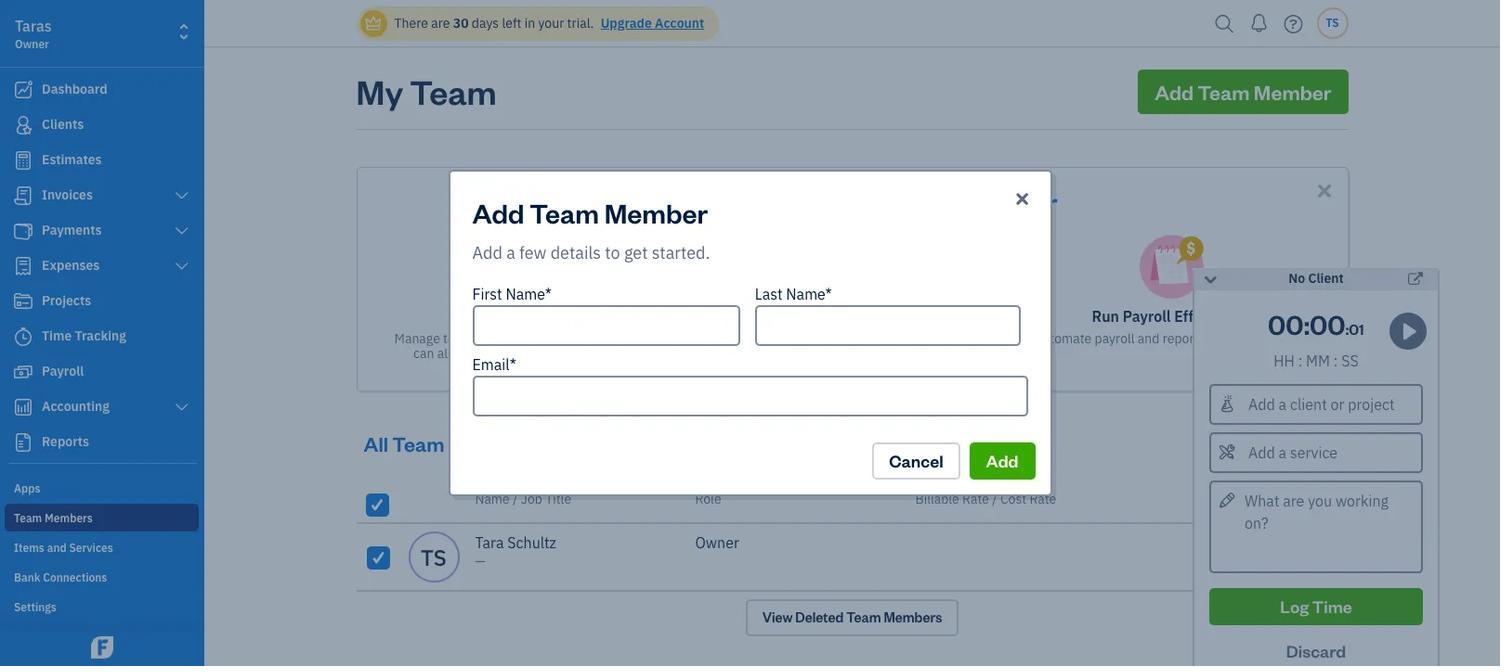 Task type: locate. For each thing, give the bounding box(es) containing it.
2 horizontal spatial member
[[1254, 79, 1331, 105]]

easier
[[980, 184, 1058, 219]]

can for team time tracking
[[973, 331, 994, 347]]

0 vertical spatial members
[[448, 431, 536, 457]]

/
[[513, 491, 518, 508], [992, 491, 997, 508]]

1 horizontal spatial /
[[992, 491, 997, 508]]

tracking
[[862, 307, 921, 326], [711, 331, 760, 347]]

rate right cost
[[1029, 491, 1056, 508]]

owner
[[15, 37, 49, 51], [695, 534, 739, 553]]

name / job title
[[475, 491, 571, 508]]

1 vertical spatial member
[[604, 195, 708, 230]]

member inside button
[[1254, 79, 1331, 105]]

member up information
[[546, 307, 602, 326]]

is
[[792, 331, 802, 347]]

1 vertical spatial payroll
[[1270, 331, 1310, 347]]

0 vertical spatial check image
[[369, 496, 386, 515]]

0 horizontal spatial /
[[513, 491, 518, 508]]

view left roles
[[532, 360, 560, 377]]

add team member down search icon
[[1155, 79, 1331, 105]]

view left deleted
[[762, 609, 793, 627]]

also
[[437, 346, 461, 362]]

1 horizontal spatial to
[[605, 242, 620, 264]]

easy,
[[805, 331, 835, 347]]

1 vertical spatial add team member
[[472, 195, 708, 230]]

to inside the manage team member information for free. you can also assign roles to collaborate more efficiently.
[[537, 346, 548, 362]]

money image
[[12, 363, 34, 382]]

add inside button
[[986, 450, 1018, 472]]

1 horizontal spatial can
[[973, 331, 994, 347]]

0 horizontal spatial add team member
[[472, 195, 708, 230]]

owner down the role on the left
[[695, 534, 739, 553]]

estimate image
[[12, 151, 34, 170]]

check image for role
[[369, 496, 386, 515]]

chevron large down image for expense "icon"
[[173, 259, 190, 274]]

teams make collaboration easier
[[647, 184, 1058, 219]]

time up easy,
[[824, 307, 859, 326]]

taras
[[15, 17, 52, 35]]

1 chevron large down image from the top
[[173, 189, 190, 203]]

add team member up add a few details to get started.
[[472, 195, 708, 230]]

0 horizontal spatial a
[[493, 307, 501, 326]]

00 up hh
[[1268, 307, 1304, 342]]

and
[[1138, 331, 1160, 347]]

0 horizontal spatial view
[[532, 360, 560, 377]]

cancel
[[889, 450, 943, 472]]

view deleted team members
[[762, 609, 942, 627]]

role
[[695, 491, 721, 508]]

1 horizontal spatial add team member
[[1155, 79, 1331, 105]]

1 vertical spatial owner
[[695, 534, 739, 553]]

more
[[620, 346, 651, 362]]

member up get
[[604, 195, 708, 230]]

1 horizontal spatial rate
[[1029, 491, 1056, 508]]

view for view deleted team members
[[762, 609, 793, 627]]

team
[[410, 70, 497, 113], [1198, 79, 1250, 105], [530, 195, 599, 230], [505, 307, 542, 326], [783, 307, 821, 326], [392, 431, 444, 457], [846, 609, 881, 627]]

time for team
[[824, 307, 859, 326]]

0 horizontal spatial rate
[[962, 491, 989, 508]]

information
[[529, 331, 596, 347]]

that's
[[894, 331, 927, 347]]

tracking inside tracking time is easy, everyone that's invited can track time.
[[711, 331, 760, 347]]

0 horizontal spatial can
[[413, 346, 434, 362]]

1 vertical spatial check image
[[370, 549, 387, 568]]

00
[[1268, 307, 1304, 342], [1310, 307, 1345, 342]]

team up 'is'
[[783, 307, 821, 326]]

0 horizontal spatial members
[[448, 431, 536, 457]]

team right "all"
[[392, 431, 444, 457]]

crown image
[[364, 13, 383, 33]]

1 vertical spatial time
[[1312, 596, 1352, 618]]

1 horizontal spatial time
[[1312, 596, 1352, 618]]

add team member button
[[1138, 70, 1348, 114]]

tracking time is easy, everyone that's invited can track time.
[[711, 331, 994, 362]]

add
[[1155, 79, 1194, 105], [472, 195, 524, 230], [472, 242, 502, 264], [462, 307, 489, 326], [986, 450, 1018, 472]]

1 horizontal spatial a
[[506, 242, 515, 264]]

add team member inside button
[[1155, 79, 1331, 105]]

all team members
[[364, 431, 536, 457]]

there are 30 days left in your trial. upgrade account
[[394, 15, 704, 32]]

tracking left time
[[711, 331, 760, 347]]

First Name* text field
[[472, 306, 740, 346]]

rate left cost
[[962, 491, 989, 508]]

0 horizontal spatial 00
[[1268, 307, 1304, 342]]

time
[[763, 331, 789, 347]]

0 vertical spatial member
[[1254, 79, 1331, 105]]

all
[[364, 431, 388, 457]]

tara
[[475, 534, 504, 553]]

team
[[443, 331, 473, 347]]

1 vertical spatial view
[[762, 609, 793, 627]]

1 horizontal spatial view
[[762, 609, 793, 627]]

1 horizontal spatial members
[[884, 609, 942, 627]]

project image
[[12, 293, 34, 311]]

: up ss
[[1345, 320, 1349, 339]]

chevron large down image
[[173, 189, 190, 203], [173, 224, 190, 239], [173, 259, 190, 274], [173, 400, 190, 415]]

items and services image
[[14, 541, 199, 555]]

upgrade account link
[[597, 15, 704, 32]]

check image left ts
[[370, 549, 387, 568]]

invoice image
[[12, 187, 34, 205]]

1 rate from the left
[[962, 491, 989, 508]]

mm
[[1306, 352, 1330, 371]]

name*
[[506, 285, 552, 304], [786, 285, 832, 304]]

0 horizontal spatial time
[[824, 307, 859, 326]]

check image
[[369, 496, 386, 515], [370, 549, 387, 568]]

few
[[519, 242, 547, 264]]

1 vertical spatial tracking
[[711, 331, 760, 347]]

team time tracking image
[[820, 235, 885, 300]]

to
[[605, 242, 620, 264], [537, 346, 548, 362]]

2 chevron large down image from the top
[[173, 224, 190, 239]]

invited
[[930, 331, 970, 347]]

1 vertical spatial to
[[537, 346, 548, 362]]

1 vertical spatial members
[[884, 609, 942, 627]]

00 left 01
[[1310, 307, 1345, 342]]

payroll
[[1123, 307, 1171, 326], [1270, 331, 1310, 347]]

time inside button
[[1312, 596, 1352, 618]]

a
[[506, 242, 515, 264], [493, 307, 501, 326]]

time right log
[[1312, 596, 1352, 618]]

0 vertical spatial a
[[506, 242, 515, 264]]

name* right last
[[786, 285, 832, 304]]

member
[[1254, 79, 1331, 105], [604, 195, 708, 230], [546, 307, 602, 326]]

payroll up "and" at right
[[1123, 307, 1171, 326]]

client
[[1308, 270, 1344, 287]]

can
[[973, 331, 994, 347], [413, 346, 434, 362]]

my
[[356, 70, 403, 113]]

0 vertical spatial to
[[605, 242, 620, 264]]

check image down "all"
[[369, 496, 386, 515]]

Email* email field
[[472, 376, 1028, 417]]

discard button
[[1209, 633, 1423, 667]]

a inside dialog
[[506, 242, 515, 264]]

member
[[476, 331, 525, 347]]

add team member dialog
[[0, 148, 1500, 519]]

started.
[[652, 242, 710, 264]]

name* up add a team member
[[506, 285, 552, 304]]

add team member
[[1155, 79, 1331, 105], [472, 195, 708, 230]]

to right roles
[[537, 346, 548, 362]]

0 vertical spatial view
[[532, 360, 560, 377]]

1 horizontal spatial name*
[[786, 285, 832, 304]]

0 vertical spatial payroll
[[1123, 307, 1171, 326]]

0 horizontal spatial name*
[[506, 285, 552, 304]]

report image
[[12, 434, 34, 452]]

run payroll effortlessly image
[[1140, 235, 1205, 300]]

0 horizontal spatial owner
[[15, 37, 49, 51]]

payroll up hh
[[1270, 331, 1310, 347]]

get
[[624, 242, 648, 264]]

4 chevron large down image from the top
[[173, 400, 190, 415]]

member inside dialog
[[604, 195, 708, 230]]

can left also
[[413, 346, 434, 362]]

1 horizontal spatial 00
[[1310, 307, 1345, 342]]

can right invited
[[973, 331, 994, 347]]

tracking up that's
[[862, 307, 921, 326]]

name* for first name*
[[506, 285, 552, 304]]

can inside tracking time is easy, everyone that's invited can track time.
[[973, 331, 994, 347]]

0 vertical spatial owner
[[15, 37, 49, 51]]

1 horizontal spatial member
[[604, 195, 708, 230]]

0 vertical spatial add team member
[[1155, 79, 1331, 105]]

for
[[599, 331, 615, 347]]

chevron large down image for chart image
[[173, 400, 190, 415]]

hh : mm : ss
[[1274, 352, 1359, 371]]

days
[[472, 15, 499, 32]]

1 vertical spatial a
[[493, 307, 501, 326]]

a left few
[[506, 242, 515, 264]]

make
[[735, 184, 802, 219]]

member down go to help image at top
[[1254, 79, 1331, 105]]

—
[[475, 554, 485, 570]]

01
[[1349, 320, 1364, 339]]

owner down taras
[[15, 37, 49, 51]]

payroll
[[1095, 331, 1135, 347]]

0 horizontal spatial to
[[537, 346, 548, 362]]

/ left cost
[[992, 491, 997, 508]]

2 rate from the left
[[1029, 491, 1056, 508]]

0 vertical spatial time
[[824, 307, 859, 326]]

time
[[824, 307, 859, 326], [1312, 596, 1352, 618]]

view
[[532, 360, 560, 377], [762, 609, 793, 627]]

team up details on the left of the page
[[530, 195, 599, 230]]

can inside the manage team member information for free. you can also assign roles to collaborate more efficiently.
[[413, 346, 434, 362]]

/ left job on the left bottom of the page
[[513, 491, 518, 508]]

settings image
[[14, 600, 199, 615]]

1 horizontal spatial tracking
[[862, 307, 921, 326]]

0 horizontal spatial tracking
[[711, 331, 760, 347]]

chevron large down image for payment image
[[173, 224, 190, 239]]

0 horizontal spatial payroll
[[1123, 307, 1171, 326]]

0 vertical spatial tracking
[[862, 307, 921, 326]]

a up member in the left of the page
[[493, 307, 501, 326]]

log time
[[1280, 596, 1352, 618]]

3 chevron large down image from the top
[[173, 259, 190, 274]]

0 horizontal spatial member
[[546, 307, 602, 326]]

manage
[[394, 331, 440, 347]]

a for few
[[506, 242, 515, 264]]

close image
[[1013, 189, 1032, 211]]

1 name* from the left
[[506, 285, 552, 304]]

1 horizontal spatial payroll
[[1270, 331, 1310, 347]]

2 name* from the left
[[786, 285, 832, 304]]

to left get
[[605, 242, 620, 264]]

schultz
[[507, 534, 556, 553]]

team down search icon
[[1198, 79, 1250, 105]]



Task type: vqa. For each thing, say whether or not it's contained in the screenshot.


Task type: describe. For each thing, give the bounding box(es) containing it.
my team
[[356, 70, 497, 113]]

first name*
[[472, 285, 552, 304]]

learn more
[[852, 346, 918, 362]]

cost
[[1000, 491, 1026, 508]]

team down '30'
[[410, 70, 497, 113]]

members inside button
[[448, 431, 536, 457]]

client image
[[12, 116, 34, 135]]

team inside button
[[392, 431, 444, 457]]

hh
[[1274, 352, 1295, 371]]

to inside add team member dialog
[[605, 242, 620, 264]]

2 / from the left
[[992, 491, 997, 508]]

freshbooks image
[[87, 637, 117, 659]]

manage team member information for free. you can also assign roles to collaborate more efficiently.
[[394, 331, 670, 377]]

reporting.
[[1163, 331, 1220, 347]]

add inside button
[[1155, 79, 1194, 105]]

last name*
[[755, 285, 832, 304]]

time.
[[819, 346, 849, 362]]

1 horizontal spatial owner
[[695, 534, 739, 553]]

automate
[[1034, 331, 1092, 347]]

more
[[888, 346, 918, 362]]

teams
[[647, 184, 729, 219]]

billable
[[915, 491, 959, 508]]

can for add a team member
[[413, 346, 434, 362]]

log time button
[[1209, 589, 1423, 626]]

add a few details to get started.
[[472, 242, 710, 264]]

upgrade
[[601, 15, 652, 32]]

roles
[[563, 360, 596, 377]]

add a team member
[[462, 307, 602, 326]]

run
[[1092, 307, 1119, 326]]

2 vertical spatial member
[[546, 307, 602, 326]]

run payroll effortlessly automate payroll and reporting. explore payroll
[[1034, 307, 1310, 347]]

name* for last name*
[[786, 285, 832, 304]]

efficiently.
[[468, 360, 529, 377]]

in
[[524, 15, 535, 32]]

left
[[502, 15, 521, 32]]

everyone
[[838, 331, 891, 347]]

owner inside taras owner
[[15, 37, 49, 51]]

: inside 00 : 00 : 01
[[1345, 320, 1349, 339]]

30
[[453, 15, 469, 32]]

account
[[655, 15, 704, 32]]

collaboration
[[807, 184, 975, 219]]

go to help image
[[1278, 10, 1308, 38]]

team inside button
[[1198, 79, 1250, 105]]

close image
[[1314, 180, 1335, 202]]

ts
[[421, 543, 447, 573]]

payment image
[[12, 222, 34, 241]]

view roles
[[532, 360, 596, 377]]

no
[[1288, 270, 1305, 287]]

are
[[431, 15, 450, 32]]

Last Name* text field
[[755, 306, 1020, 346]]

last
[[755, 285, 783, 304]]

discard
[[1286, 641, 1346, 662]]

main element
[[0, 0, 265, 667]]

explore
[[1223, 331, 1267, 347]]

your
[[538, 15, 564, 32]]

time for log
[[1312, 596, 1352, 618]]

log
[[1280, 596, 1309, 618]]

open in new window image
[[1408, 268, 1423, 291]]

there
[[394, 15, 428, 32]]

apps image
[[14, 481, 199, 496]]

taras owner
[[15, 17, 52, 51]]

all team members button
[[364, 429, 536, 459]]

status
[[1303, 491, 1341, 508]]

team members image
[[14, 511, 199, 526]]

add a team member image
[[500, 235, 565, 300]]

details
[[550, 242, 601, 264]]

effortlessly
[[1174, 307, 1253, 326]]

chart image
[[12, 398, 34, 417]]

1 / from the left
[[513, 491, 518, 508]]

view for view roles
[[532, 360, 560, 377]]

a for team
[[493, 307, 501, 326]]

team inside dialog
[[530, 195, 599, 230]]

first
[[472, 285, 502, 304]]

job
[[521, 491, 542, 508]]

: up hh : mm : ss
[[1304, 307, 1310, 342]]

email*
[[472, 356, 516, 374]]

00 : 00 : 01
[[1268, 307, 1364, 342]]

2 00 from the left
[[1310, 307, 1345, 342]]

resume timer image
[[1396, 321, 1422, 343]]

view deleted team members link
[[746, 600, 959, 637]]

deleted
[[795, 609, 844, 627]]

team right deleted
[[846, 609, 881, 627]]

: left ss
[[1334, 352, 1338, 371]]

track
[[787, 346, 816, 362]]

check image for owner
[[370, 549, 387, 568]]

tara schultz —
[[475, 534, 556, 570]]

chevron large down image for invoice image
[[173, 189, 190, 203]]

team time tracking
[[783, 307, 921, 326]]

free.
[[618, 331, 645, 347]]

cancel button
[[872, 443, 960, 480]]

title
[[545, 491, 571, 508]]

trial.
[[567, 15, 594, 32]]

What are you working on? text field
[[1209, 481, 1423, 574]]

learn
[[852, 346, 885, 362]]

1 00 from the left
[[1268, 307, 1304, 342]]

no client
[[1288, 270, 1344, 287]]

assign
[[464, 346, 501, 362]]

billable rate / cost rate
[[915, 491, 1056, 508]]

dashboard image
[[12, 81, 34, 99]]

: right hh
[[1298, 352, 1302, 371]]

timer image
[[12, 328, 34, 346]]

add team member inside dialog
[[472, 195, 708, 230]]

search image
[[1210, 10, 1239, 38]]

expense image
[[12, 257, 34, 276]]

bank connections image
[[14, 570, 199, 585]]

you
[[648, 331, 670, 347]]

team down the first name* at the left
[[505, 307, 542, 326]]

add button
[[969, 443, 1035, 480]]



